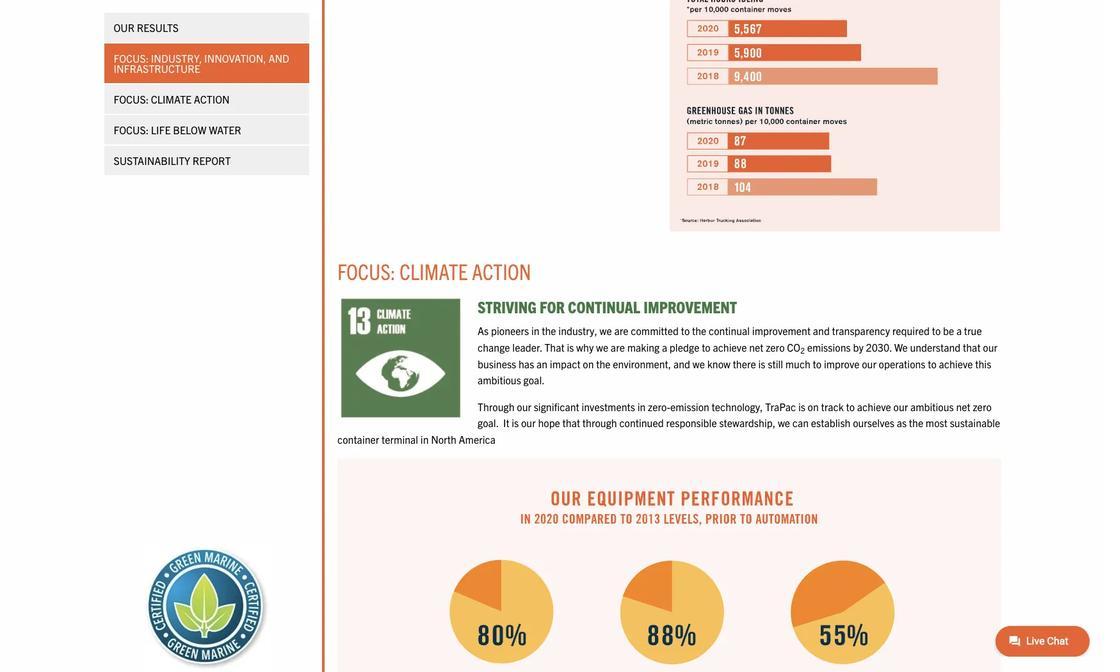 Task type: vqa. For each thing, say whether or not it's contained in the screenshot.
P.O. BOX 1178 WILMINGTON, CA 90748-1178
no



Task type: describe. For each thing, give the bounding box(es) containing it.
understand
[[910, 341, 961, 354]]

focus: for focus: industry, innovation, and infrastructure link
[[114, 52, 149, 65]]

focus: life below water link
[[104, 115, 309, 145]]

environment,
[[613, 358, 671, 370]]

zero inside 'through our significant investments in zero-emission technology, trapac is on track to achieve our ambitious net zero goal.  it is our hope that through continued responsible stewardship, we can establish ourselves as the most sustainable container terminal in north america'
[[973, 401, 992, 413]]

operations
[[879, 358, 926, 370]]

emissions by 2030. we understand that our business has an impact on the environment, and we know there is still much to improve our operations to achieve this ambitious goal.
[[478, 341, 998, 387]]

impact
[[550, 358, 581, 370]]

co
[[787, 341, 800, 354]]

zero-
[[648, 401, 670, 413]]

to down understand
[[928, 358, 937, 370]]

the inside emissions by 2030. we understand that our business has an impact on the environment, and we know there is still much to improve our operations to achieve this ambitious goal.
[[596, 358, 611, 370]]

improvement
[[752, 325, 811, 338]]

continual
[[709, 325, 750, 338]]

is down the 'through'
[[512, 417, 519, 430]]

to right much on the right bottom of page
[[813, 358, 822, 370]]

to left be
[[932, 325, 941, 338]]

1 vertical spatial action
[[472, 258, 531, 285]]

has
[[519, 358, 534, 370]]

that inside 'through our significant investments in zero-emission technology, trapac is on track to achieve our ambitious net zero goal.  it is our hope that through continued responsible stewardship, we can establish ourselves as the most sustainable container terminal in north america'
[[563, 417, 580, 430]]

is up the "can"
[[798, 401, 805, 413]]

true
[[964, 325, 982, 338]]

be
[[943, 325, 954, 338]]

leader.
[[512, 341, 542, 354]]

there
[[733, 358, 756, 370]]

goal. inside 'through our significant investments in zero-emission technology, trapac is on track to achieve our ambitious net zero goal.  it is our hope that through continued responsible stewardship, we can establish ourselves as the most sustainable container terminal in north america'
[[478, 417, 499, 430]]

sustainability report link
[[104, 146, 309, 175]]

this
[[975, 358, 991, 370]]

continual
[[568, 297, 640, 317]]

pledge
[[670, 341, 700, 354]]

we
[[894, 341, 908, 354]]

and inside emissions by 2030. we understand that our business has an impact on the environment, and we know there is still much to improve our operations to achieve this ambitious goal.
[[674, 358, 690, 370]]

our down 2030.
[[862, 358, 877, 370]]

2
[[800, 346, 805, 355]]

striving
[[478, 297, 537, 317]]

sustainable
[[950, 417, 1000, 430]]

significant
[[534, 401, 579, 413]]

transparency
[[832, 325, 890, 338]]

as
[[478, 325, 489, 338]]

innovation,
[[205, 52, 267, 65]]

our
[[114, 21, 135, 34]]

and
[[269, 52, 290, 65]]

track
[[821, 401, 844, 413]]

through our significant investments in zero-emission technology, trapac is on track to achieve our ambitious net zero goal.  it is our hope that through continued responsible stewardship, we can establish ourselves as the most sustainable container terminal in north america
[[337, 401, 1000, 446]]

we inside 'through our significant investments in zero-emission technology, trapac is on track to achieve our ambitious net zero goal.  it is our hope that through continued responsible stewardship, we can establish ourselves as the most sustainable container terminal in north america'
[[778, 417, 790, 430]]

on inside 'through our significant investments in zero-emission technology, trapac is on track to achieve our ambitious net zero goal.  it is our hope that through continued responsible stewardship, we can establish ourselves as the most sustainable container terminal in north america'
[[808, 401, 819, 413]]

1 horizontal spatial climate
[[400, 258, 468, 285]]

and inside as pioneers in the industry, we are committed to the continual improvement and transparency required to be a true change leader. that is why we are making a pledge to achieve net zero co
[[813, 325, 830, 338]]

our right the 'through'
[[517, 401, 531, 413]]

for
[[540, 297, 565, 317]]

emission
[[670, 401, 709, 413]]

why
[[576, 341, 594, 354]]

striving for continual improvement
[[478, 297, 737, 317]]

investments
[[582, 401, 635, 413]]

stewardship,
[[719, 417, 776, 430]]

an
[[537, 358, 548, 370]]

that inside emissions by 2030. we understand that our business has an impact on the environment, and we know there is still much to improve our operations to achieve this ambitious goal.
[[963, 341, 981, 354]]

as
[[897, 417, 907, 430]]

making
[[627, 341, 660, 354]]

results
[[137, 21, 179, 34]]

technology,
[[712, 401, 763, 413]]

our results
[[114, 21, 179, 34]]

we inside emissions by 2030. we understand that our business has an impact on the environment, and we know there is still much to improve our operations to achieve this ambitious goal.
[[693, 358, 705, 370]]

our left hope
[[521, 417, 536, 430]]

ambitious inside emissions by 2030. we understand that our business has an impact on the environment, and we know there is still much to improve our operations to achieve this ambitious goal.
[[478, 374, 521, 387]]

america
[[459, 433, 496, 446]]

sustainability report
[[114, 154, 231, 167]]

ourselves
[[853, 417, 895, 430]]

industry,
[[559, 325, 597, 338]]

0 vertical spatial focus: climate action
[[114, 93, 230, 106]]

2030.
[[866, 341, 892, 354]]

responsible
[[666, 417, 717, 430]]



Task type: locate. For each thing, give the bounding box(es) containing it.
goal. inside emissions by 2030. we understand that our business has an impact on the environment, and we know there is still much to improve our operations to achieve this ambitious goal.
[[523, 374, 545, 387]]

trapac
[[765, 401, 796, 413]]

1 horizontal spatial goal.
[[523, 374, 545, 387]]

0 horizontal spatial in
[[421, 433, 429, 446]]

the inside 'through our significant investments in zero-emission technology, trapac is on track to achieve our ambitious net zero goal.  it is our hope that through continued responsible stewardship, we can establish ourselves as the most sustainable container terminal in north america'
[[909, 417, 923, 430]]

hope
[[538, 417, 560, 430]]

1 vertical spatial in
[[638, 401, 646, 413]]

1 horizontal spatial on
[[808, 401, 819, 413]]

1 vertical spatial ambitious
[[910, 401, 954, 413]]

1 horizontal spatial that
[[963, 341, 981, 354]]

1 horizontal spatial and
[[813, 325, 830, 338]]

to up know
[[702, 341, 711, 354]]

1 horizontal spatial a
[[957, 325, 962, 338]]

1 vertical spatial goal.
[[478, 417, 499, 430]]

is inside as pioneers in the industry, we are committed to the continual improvement and transparency required to be a true change leader. that is why we are making a pledge to achieve net zero co
[[567, 341, 574, 354]]

0 vertical spatial in
[[531, 325, 540, 338]]

focus: industry, innovation, and infrastructure link
[[104, 44, 309, 83]]

0 vertical spatial are
[[614, 325, 629, 338]]

1 vertical spatial and
[[674, 358, 690, 370]]

1 horizontal spatial net
[[956, 401, 971, 413]]

1 vertical spatial that
[[563, 417, 580, 430]]

on
[[583, 358, 594, 370], [808, 401, 819, 413]]

sustainability
[[114, 154, 191, 167]]

can
[[793, 417, 809, 430]]

0 vertical spatial climate
[[151, 93, 192, 106]]

focus: industry, innovation, and infrastructure
[[114, 52, 290, 75]]

climate
[[151, 93, 192, 106], [400, 258, 468, 285]]

establish
[[811, 417, 851, 430]]

and
[[813, 325, 830, 338], [674, 358, 690, 370]]

a right be
[[957, 325, 962, 338]]

0 vertical spatial and
[[813, 325, 830, 338]]

focus: inside focus: industry, innovation, and infrastructure
[[114, 52, 149, 65]]

0 vertical spatial achieve
[[713, 341, 747, 354]]

focus: climate action
[[114, 93, 230, 106], [337, 258, 531, 285]]

achieve inside emissions by 2030. we understand that our business has an impact on the environment, and we know there is still much to improve our operations to achieve this ambitious goal.
[[939, 358, 973, 370]]

our up this
[[983, 341, 998, 354]]

1 vertical spatial on
[[808, 401, 819, 413]]

focus: life below water
[[114, 124, 242, 136]]

0 vertical spatial action
[[194, 93, 230, 106]]

through
[[478, 401, 515, 413]]

north
[[431, 433, 456, 446]]

pioneers
[[491, 325, 529, 338]]

is left why on the right
[[567, 341, 574, 354]]

achieve down understand
[[939, 358, 973, 370]]

1 vertical spatial a
[[662, 341, 667, 354]]

in inside as pioneers in the industry, we are committed to the continual improvement and transparency required to be a true change leader. that is why we are making a pledge to achieve net zero co
[[531, 325, 540, 338]]

the up pledge
[[692, 325, 706, 338]]

on left track
[[808, 401, 819, 413]]

2 vertical spatial achieve
[[857, 401, 891, 413]]

0 horizontal spatial climate
[[151, 93, 192, 106]]

know
[[707, 358, 731, 370]]

ambitious inside 'through our significant investments in zero-emission technology, trapac is on track to achieve our ambitious net zero goal.  it is our hope that through continued responsible stewardship, we can establish ourselves as the most sustainable container terminal in north america'
[[910, 401, 954, 413]]

0 horizontal spatial goal.
[[478, 417, 499, 430]]

1 horizontal spatial zero
[[973, 401, 992, 413]]

and up emissions
[[813, 325, 830, 338]]

committed
[[631, 325, 679, 338]]

2 vertical spatial in
[[421, 433, 429, 446]]

our up as
[[894, 401, 908, 413]]

1 vertical spatial zero
[[973, 401, 992, 413]]

through
[[583, 417, 617, 430]]

that down true
[[963, 341, 981, 354]]

ambitious down business at the left of page
[[478, 374, 521, 387]]

0 vertical spatial goal.
[[523, 374, 545, 387]]

achieve inside as pioneers in the industry, we are committed to the continual improvement and transparency required to be a true change leader. that is why we are making a pledge to achieve net zero co
[[713, 341, 747, 354]]

are left making at the right bottom of page
[[611, 341, 625, 354]]

the right impact
[[596, 358, 611, 370]]

net inside as pioneers in the industry, we are committed to the continual improvement and transparency required to be a true change leader. that is why we are making a pledge to achieve net zero co
[[749, 341, 764, 354]]

0 vertical spatial that
[[963, 341, 981, 354]]

achieve up ourselves
[[857, 401, 891, 413]]

below
[[173, 124, 207, 136]]

in
[[531, 325, 540, 338], [638, 401, 646, 413], [421, 433, 429, 446]]

0 horizontal spatial net
[[749, 341, 764, 354]]

report
[[193, 154, 231, 167]]

2 horizontal spatial achieve
[[939, 358, 973, 370]]

is
[[567, 341, 574, 354], [758, 358, 766, 370], [798, 401, 805, 413], [512, 417, 519, 430]]

focus: for focus: life below water link
[[114, 124, 149, 136]]

achieve inside 'through our significant investments in zero-emission technology, trapac is on track to achieve our ambitious net zero goal.  it is our hope that through continued responsible stewardship, we can establish ourselves as the most sustainable container terminal in north america'
[[857, 401, 891, 413]]

0 horizontal spatial focus: climate action
[[114, 93, 230, 106]]

0 vertical spatial zero
[[766, 341, 785, 354]]

required
[[892, 325, 930, 338]]

infrastructure
[[114, 62, 201, 75]]

we left the "can"
[[778, 417, 790, 430]]

and down pledge
[[674, 358, 690, 370]]

change
[[478, 341, 510, 354]]

1 horizontal spatial achieve
[[857, 401, 891, 413]]

1 vertical spatial net
[[956, 401, 971, 413]]

0 horizontal spatial that
[[563, 417, 580, 430]]

1 vertical spatial focus: climate action
[[337, 258, 531, 285]]

terminal
[[382, 433, 418, 446]]

achieve down continual
[[713, 341, 747, 354]]

is left still
[[758, 358, 766, 370]]

water
[[209, 124, 242, 136]]

the
[[542, 325, 556, 338], [692, 325, 706, 338], [596, 358, 611, 370], [909, 417, 923, 430]]

1 horizontal spatial action
[[472, 258, 531, 285]]

ambitious up most
[[910, 401, 954, 413]]

on inside emissions by 2030. we understand that our business has an impact on the environment, and we know there is still much to improve our operations to achieve this ambitious goal.
[[583, 358, 594, 370]]

net
[[749, 341, 764, 354], [956, 401, 971, 413]]

most
[[926, 417, 948, 430]]

in up continued at the bottom right of page
[[638, 401, 646, 413]]

are
[[614, 325, 629, 338], [611, 341, 625, 354]]

action up striving
[[472, 258, 531, 285]]

0 horizontal spatial zero
[[766, 341, 785, 354]]

0 vertical spatial on
[[583, 358, 594, 370]]

1 vertical spatial are
[[611, 341, 625, 354]]

in up leader.
[[531, 325, 540, 338]]

focus:
[[114, 52, 149, 65], [114, 93, 149, 106], [114, 124, 149, 136], [337, 258, 396, 285]]

we left know
[[693, 358, 705, 370]]

to up pledge
[[681, 325, 690, 338]]

container
[[337, 433, 379, 446]]

2 horizontal spatial in
[[638, 401, 646, 413]]

goal. down the 'through'
[[478, 417, 499, 430]]

in left north
[[421, 433, 429, 446]]

net inside 'through our significant investments in zero-emission technology, trapac is on track to achieve our ambitious net zero goal.  it is our hope that through continued responsible stewardship, we can establish ourselves as the most sustainable container terminal in north america'
[[956, 401, 971, 413]]

1 vertical spatial climate
[[400, 258, 468, 285]]

0 horizontal spatial achieve
[[713, 341, 747, 354]]

a down committed
[[662, 341, 667, 354]]

goal. down "has"
[[523, 374, 545, 387]]

achieve
[[713, 341, 747, 354], [939, 358, 973, 370], [857, 401, 891, 413]]

that
[[963, 341, 981, 354], [563, 417, 580, 430]]

improve
[[824, 358, 860, 370]]

0 horizontal spatial on
[[583, 358, 594, 370]]

to right track
[[846, 401, 855, 413]]

on down why on the right
[[583, 358, 594, 370]]

we down "striving for continual improvement"
[[600, 325, 612, 338]]

0 horizontal spatial a
[[662, 341, 667, 354]]

net up there
[[749, 341, 764, 354]]

the up that
[[542, 325, 556, 338]]

continued
[[619, 417, 664, 430]]

zero up still
[[766, 341, 785, 354]]

the right as
[[909, 417, 923, 430]]

life
[[151, 124, 171, 136]]

zero up sustainable
[[973, 401, 992, 413]]

0 vertical spatial a
[[957, 325, 962, 338]]

focus: climate action link
[[104, 85, 309, 114]]

that
[[545, 341, 565, 354]]

0 vertical spatial net
[[749, 341, 764, 354]]

improvement
[[644, 297, 737, 317]]

business
[[478, 358, 516, 370]]

emissions
[[807, 341, 851, 354]]

1 horizontal spatial in
[[531, 325, 540, 338]]

that down significant at the bottom
[[563, 417, 580, 430]]

by
[[853, 341, 864, 354]]

focus: for focus: climate action link
[[114, 93, 149, 106]]

much
[[786, 358, 811, 370]]

zero inside as pioneers in the industry, we are committed to the continual improvement and transparency required to be a true change leader. that is why we are making a pledge to achieve net zero co
[[766, 341, 785, 354]]

our results link
[[104, 13, 309, 42]]

still
[[768, 358, 783, 370]]

net up sustainable
[[956, 401, 971, 413]]

our
[[983, 341, 998, 354], [862, 358, 877, 370], [517, 401, 531, 413], [894, 401, 908, 413], [521, 417, 536, 430]]

we right why on the right
[[596, 341, 608, 354]]

0 horizontal spatial action
[[194, 93, 230, 106]]

to inside 'through our significant investments in zero-emission technology, trapac is on track to achieve our ambitious net zero goal.  it is our hope that through continued responsible stewardship, we can establish ourselves as the most sustainable container terminal in north america'
[[846, 401, 855, 413]]

1 vertical spatial achieve
[[939, 358, 973, 370]]

to
[[681, 325, 690, 338], [932, 325, 941, 338], [702, 341, 711, 354], [813, 358, 822, 370], [928, 358, 937, 370], [846, 401, 855, 413]]

industry,
[[151, 52, 202, 65]]

as pioneers in the industry, we are committed to the continual improvement and transparency required to be a true change leader. that is why we are making a pledge to achieve net zero co
[[478, 325, 982, 354]]

a
[[957, 325, 962, 338], [662, 341, 667, 354]]

we
[[600, 325, 612, 338], [596, 341, 608, 354], [693, 358, 705, 370], [778, 417, 790, 430]]

0 horizontal spatial and
[[674, 358, 690, 370]]

zero
[[766, 341, 785, 354], [973, 401, 992, 413]]

1 horizontal spatial ambitious
[[910, 401, 954, 413]]

1 horizontal spatial focus: climate action
[[337, 258, 531, 285]]

0 horizontal spatial ambitious
[[478, 374, 521, 387]]

are up making at the right bottom of page
[[614, 325, 629, 338]]

0 vertical spatial ambitious
[[478, 374, 521, 387]]

action up focus: life below water link
[[194, 93, 230, 106]]

is inside emissions by 2030. we understand that our business has an impact on the environment, and we know there is still much to improve our operations to achieve this ambitious goal.
[[758, 358, 766, 370]]



